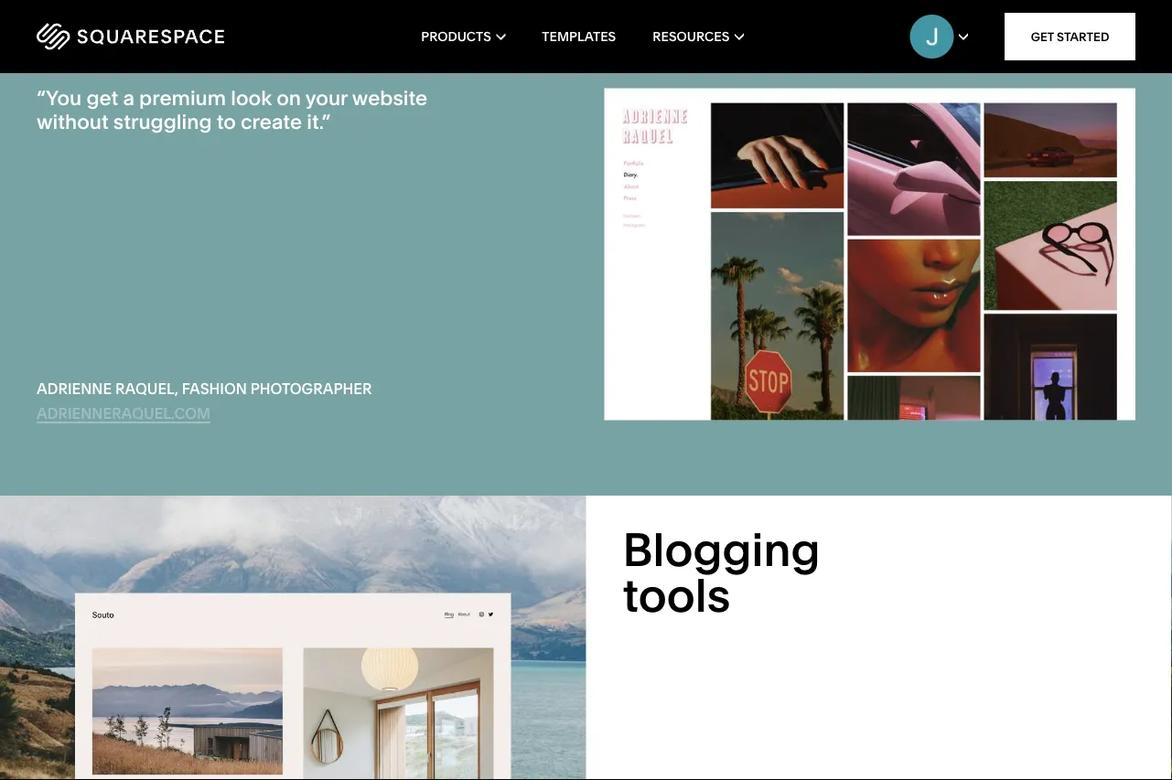 Task type: vqa. For each thing, say whether or not it's contained in the screenshot.
Get
yes



Task type: locate. For each thing, give the bounding box(es) containing it.
adrienne raquel homepage image
[[604, 88, 1136, 421]]

squarespace logo image
[[37, 23, 224, 50]]

create it."
[[241, 110, 331, 134]]

products button
[[421, 0, 505, 73]]

premium
[[139, 85, 226, 110]]

blogging tools
[[623, 521, 820, 623]]

your
[[305, 85, 348, 110]]

templates link
[[542, 0, 616, 73]]

get
[[1031, 29, 1054, 44]]

products
[[421, 29, 491, 44]]

get started
[[1031, 29, 1109, 44]]

"you get a premium look on your website without struggling to create it."
[[37, 85, 428, 134]]

templates
[[542, 29, 616, 44]]

started
[[1057, 29, 1109, 44]]

adrienne raquel, fashion photographer adrienneraquel.com
[[37, 380, 372, 423]]

photographer
[[250, 380, 372, 398]]

tools
[[623, 567, 731, 623]]

adrienne
[[37, 380, 112, 398]]

"you
[[37, 85, 82, 110]]



Task type: describe. For each thing, give the bounding box(es) containing it.
a
[[123, 85, 134, 110]]

to
[[217, 110, 236, 134]]

on
[[277, 85, 301, 110]]

get started link
[[1005, 13, 1136, 60]]

adrienneraquel.com
[[37, 405, 211, 423]]

squarespace logo link
[[37, 23, 255, 50]]

raquel,
[[115, 380, 178, 398]]

blogging
[[623, 521, 820, 578]]

look
[[231, 85, 272, 110]]

blog website image
[[75, 593, 511, 781]]

website
[[352, 85, 428, 110]]

resources button
[[653, 0, 744, 73]]

fashion
[[182, 380, 247, 398]]

resources
[[653, 29, 730, 44]]

without
[[37, 110, 109, 134]]

adrienneraquel.com link
[[37, 405, 211, 424]]

struggling
[[113, 110, 212, 134]]

get
[[86, 85, 118, 110]]



